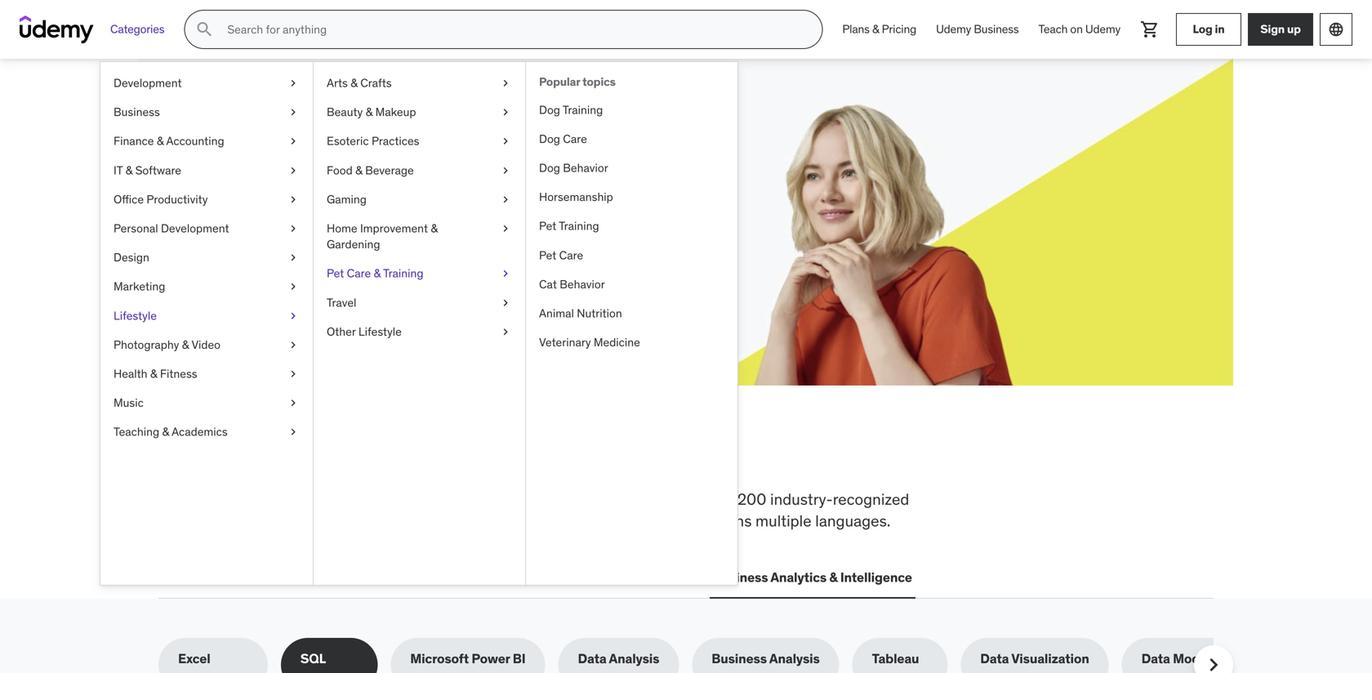Task type: vqa. For each thing, say whether or not it's contained in the screenshot.
'BURA'
no



Task type: locate. For each thing, give the bounding box(es) containing it.
our
[[256, 511, 279, 531]]

1 vertical spatial development
[[161, 221, 229, 236]]

marketing
[[114, 279, 165, 294]]

data right bi
[[578, 651, 607, 667]]

development down office productivity link
[[161, 221, 229, 236]]

data for data analysis
[[578, 651, 607, 667]]

xsmall image for food & beverage
[[499, 162, 512, 178]]

xsmall image inside travel link
[[499, 295, 512, 311]]

topic filters element
[[159, 638, 1250, 673]]

xsmall image for lifestyle
[[287, 308, 300, 324]]

analysis for data analysis
[[609, 651, 660, 667]]

1 vertical spatial behavior
[[560, 277, 605, 292]]

& right 'health'
[[150, 366, 157, 381]]

2 vertical spatial dog
[[539, 161, 561, 175]]

prep
[[589, 489, 621, 509]]

veterinary
[[539, 335, 591, 350]]

xsmall image inside esoteric practices link
[[499, 133, 512, 149]]

& for pricing
[[873, 22, 880, 37]]

food & beverage
[[327, 163, 414, 178]]

skills up the workplace
[[271, 436, 359, 478]]

veterinary medicine
[[539, 335, 640, 350]]

care up cat behavior
[[559, 248, 584, 263]]

xsmall image
[[287, 75, 300, 91], [287, 104, 300, 120], [499, 104, 512, 120], [499, 162, 512, 178], [287, 221, 300, 237], [499, 266, 512, 282], [287, 279, 300, 295], [499, 295, 512, 311], [499, 324, 512, 340], [287, 337, 300, 353]]

pet up travel
[[327, 266, 344, 281]]

0 vertical spatial behavior
[[563, 161, 609, 175]]

xsmall image for esoteric practices
[[499, 133, 512, 149]]

analytics
[[771, 569, 827, 586]]

0 horizontal spatial for
[[295, 130, 334, 164]]

&
[[873, 22, 880, 37], [351, 76, 358, 90], [366, 105, 373, 119], [157, 134, 164, 148], [126, 163, 133, 178], [356, 163, 363, 178], [431, 221, 438, 236], [374, 266, 381, 281], [182, 337, 189, 352], [150, 366, 157, 381], [162, 425, 169, 439], [830, 569, 838, 586]]

0 horizontal spatial lifestyle
[[114, 308, 157, 323]]

& inside "link"
[[150, 366, 157, 381]]

1 horizontal spatial udemy
[[1086, 22, 1121, 37]]

data for data science
[[497, 569, 526, 586]]

development down categories dropdown button
[[114, 76, 182, 90]]

xsmall image for photography & video
[[287, 337, 300, 353]]

development inside button
[[192, 569, 274, 586]]

it & software link
[[101, 156, 313, 185]]

xsmall image inside other lifestyle link
[[499, 324, 512, 340]]

& inside home improvement & gardening
[[431, 221, 438, 236]]

& right beauty
[[366, 105, 373, 119]]

beauty & makeup
[[327, 105, 416, 119]]

1 udemy from the left
[[937, 22, 972, 37]]

crafts
[[361, 76, 392, 90]]

1 vertical spatial for
[[682, 489, 701, 509]]

0 horizontal spatial your
[[264, 170, 290, 187]]

xsmall image for development
[[287, 75, 300, 91]]

submit search image
[[195, 20, 214, 39]]

& right arts
[[351, 76, 358, 90]]

0 vertical spatial it
[[114, 163, 123, 178]]

1 vertical spatial pet
[[539, 248, 557, 263]]

udemy right the pricing
[[937, 22, 972, 37]]

training
[[563, 102, 603, 117], [559, 219, 600, 233], [383, 266, 424, 281]]

log in link
[[1177, 13, 1242, 46]]

0 horizontal spatial udemy
[[937, 22, 972, 37]]

xsmall image
[[499, 75, 512, 91], [287, 133, 300, 149], [499, 133, 512, 149], [287, 162, 300, 178], [287, 192, 300, 208], [499, 192, 512, 208], [499, 221, 512, 237], [287, 250, 300, 266], [287, 308, 300, 324], [287, 366, 300, 382], [287, 395, 300, 411], [287, 424, 300, 440]]

1 dog from the top
[[539, 102, 561, 117]]

& right teaching on the left bottom
[[162, 425, 169, 439]]

business
[[974, 22, 1019, 37], [114, 105, 160, 119], [713, 569, 768, 586], [712, 651, 767, 667]]

0 vertical spatial dog
[[539, 102, 561, 117]]

pet care & training element
[[525, 62, 738, 585]]

data
[[497, 569, 526, 586], [578, 651, 607, 667], [981, 651, 1009, 667], [1142, 651, 1171, 667]]

& right plans on the right top
[[873, 22, 880, 37]]

health & fitness
[[114, 366, 197, 381]]

course.
[[386, 170, 428, 187]]

shopping cart with 0 items image
[[1141, 20, 1160, 39]]

0 vertical spatial pet
[[539, 219, 557, 233]]

1 vertical spatial care
[[559, 248, 584, 263]]

0 vertical spatial training
[[563, 102, 603, 117]]

data left the science
[[497, 569, 526, 586]]

it up office
[[114, 163, 123, 178]]

it left certifications
[[293, 569, 304, 586]]

pet for pet training
[[539, 219, 557, 233]]

xsmall image inside home improvement & gardening link
[[499, 221, 512, 237]]

catalog
[[283, 511, 334, 531]]

health & fitness link
[[101, 360, 313, 389]]

business analytics & intelligence
[[713, 569, 913, 586]]

data left modeling
[[1142, 651, 1171, 667]]

arts & crafts link
[[314, 69, 525, 98]]

xsmall image for design
[[287, 250, 300, 266]]

1 analysis from the left
[[609, 651, 660, 667]]

development
[[587, 511, 678, 531]]

2 analysis from the left
[[770, 651, 820, 667]]

care for pet care & training
[[347, 266, 371, 281]]

xsmall image inside "marketing" link
[[287, 279, 300, 295]]

xsmall image for finance & accounting
[[287, 133, 300, 149]]

xsmall image inside photography & video link
[[287, 337, 300, 353]]

1 horizontal spatial your
[[338, 130, 398, 164]]

care up 'dog behavior'
[[563, 131, 587, 146]]

& right finance at top
[[157, 134, 164, 148]]

behavior for cat behavior
[[560, 277, 605, 292]]

analysis
[[609, 651, 660, 667], [770, 651, 820, 667]]

& for makeup
[[366, 105, 373, 119]]

teaching & academics link
[[101, 418, 313, 447]]

pet up cat
[[539, 248, 557, 263]]

xsmall image inside business link
[[287, 104, 300, 120]]

xsmall image inside gaming link
[[499, 192, 512, 208]]

behavior up horsemanship
[[563, 161, 609, 175]]

the
[[213, 436, 265, 478]]

1 horizontal spatial it
[[293, 569, 304, 586]]

business inside button
[[713, 569, 768, 586]]

behavior up animal nutrition
[[560, 277, 605, 292]]

1 vertical spatial training
[[559, 219, 600, 233]]

training down horsemanship
[[559, 219, 600, 233]]

xsmall image inside the health & fitness "link"
[[287, 366, 300, 382]]

including
[[522, 489, 585, 509]]

development for web
[[192, 569, 274, 586]]

for up and
[[682, 489, 701, 509]]

lifestyle down marketing
[[114, 308, 157, 323]]

plans & pricing
[[843, 22, 917, 37]]

1 horizontal spatial for
[[682, 489, 701, 509]]

personal
[[114, 221, 158, 236]]

0 vertical spatial for
[[295, 130, 334, 164]]

data inside button
[[497, 569, 526, 586]]

medicine
[[594, 335, 640, 350]]

xsmall image inside office productivity link
[[287, 192, 300, 208]]

udemy right on
[[1086, 22, 1121, 37]]

home improvement & gardening
[[327, 221, 438, 252]]

xsmall image inside "arts & crafts" link
[[499, 75, 512, 91]]

in
[[1216, 22, 1225, 36], [514, 436, 546, 478]]

care
[[563, 131, 587, 146], [559, 248, 584, 263], [347, 266, 371, 281]]

& down gaming link
[[431, 221, 438, 236]]

xsmall image inside beauty & makeup link
[[499, 104, 512, 120]]

a
[[375, 170, 382, 187]]

photography
[[114, 337, 179, 352]]

well-
[[403, 511, 437, 531]]

dog behavior
[[539, 161, 609, 175]]

dog training
[[539, 102, 603, 117]]

pet up 'pet care'
[[539, 219, 557, 233]]

covering critical workplace skills to technical topics, including prep content for over 200 industry-recognized certifications, our catalog supports well-rounded professional development and spans multiple languages.
[[159, 489, 910, 531]]

development for personal
[[161, 221, 229, 236]]

for up potential
[[295, 130, 334, 164]]

animal nutrition link
[[526, 299, 738, 328]]

practices
[[372, 134, 420, 148]]

skills up supports
[[350, 489, 384, 509]]

choose a language image
[[1329, 21, 1345, 38]]

1 vertical spatial it
[[293, 569, 304, 586]]

intelligence
[[841, 569, 913, 586]]

$12.99
[[217, 189, 257, 205]]

academics
[[172, 425, 228, 439]]

care down gardening
[[347, 266, 371, 281]]

it inside button
[[293, 569, 304, 586]]

office productivity
[[114, 192, 208, 207]]

other
[[327, 324, 356, 339]]

xsmall image inside finance & accounting link
[[287, 133, 300, 149]]

beauty
[[327, 105, 363, 119]]

& right "analytics"
[[830, 569, 838, 586]]

0 horizontal spatial it
[[114, 163, 123, 178]]

training down popular topics
[[563, 102, 603, 117]]

development right web
[[192, 569, 274, 586]]

professional
[[499, 511, 583, 531]]

data left visualization
[[981, 651, 1009, 667]]

2 dog from the top
[[539, 131, 561, 146]]

1 vertical spatial your
[[264, 170, 290, 187]]

business inside topic filters element
[[712, 651, 767, 667]]

xsmall image inside "music" link
[[287, 395, 300, 411]]

2 vertical spatial care
[[347, 266, 371, 281]]

& left video
[[182, 337, 189, 352]]

esoteric practices
[[327, 134, 420, 148]]

& up office
[[126, 163, 133, 178]]

up
[[1288, 22, 1302, 36]]

leadership button
[[407, 558, 481, 598]]

pet care link
[[526, 241, 738, 270]]

data analysis
[[578, 651, 660, 667]]

1 vertical spatial lifestyle
[[359, 324, 402, 339]]

dog down dog training
[[539, 131, 561, 146]]

esoteric
[[327, 134, 369, 148]]

0 vertical spatial lifestyle
[[114, 308, 157, 323]]

power
[[472, 651, 510, 667]]

xsmall image inside lifestyle link
[[287, 308, 300, 324]]

microsoft
[[410, 651, 469, 667]]

for inside skills for your future expand your potential with a course. starting at just $12.99 through dec 15.
[[295, 130, 334, 164]]

1 vertical spatial dog
[[539, 131, 561, 146]]

dog down the dog care at the left of the page
[[539, 161, 561, 175]]

design
[[114, 250, 149, 265]]

software
[[135, 163, 181, 178]]

2 vertical spatial pet
[[327, 266, 344, 281]]

2 vertical spatial development
[[192, 569, 274, 586]]

0 vertical spatial your
[[338, 130, 398, 164]]

beauty & makeup link
[[314, 98, 525, 127]]

0 horizontal spatial analysis
[[609, 651, 660, 667]]

0 vertical spatial in
[[1216, 22, 1225, 36]]

1 horizontal spatial analysis
[[770, 651, 820, 667]]

improvement
[[360, 221, 428, 236]]

food
[[327, 163, 353, 178]]

& for academics
[[162, 425, 169, 439]]

web development button
[[159, 558, 277, 598]]

2 udemy from the left
[[1086, 22, 1121, 37]]

& right food
[[356, 163, 363, 178]]

business analysis
[[712, 651, 820, 667]]

3 dog from the top
[[539, 161, 561, 175]]

training up travel link
[[383, 266, 424, 281]]

xsmall image inside teaching & academics link
[[287, 424, 300, 440]]

expand
[[217, 170, 261, 187]]

skills
[[271, 436, 359, 478], [350, 489, 384, 509]]

dog for dog behavior
[[539, 161, 561, 175]]

& for accounting
[[157, 134, 164, 148]]

teach
[[1039, 22, 1068, 37]]

xsmall image inside the development link
[[287, 75, 300, 91]]

music
[[114, 396, 144, 410]]

dog down 'popular'
[[539, 102, 561, 117]]

photography & video link
[[101, 330, 313, 360]]

xsmall image for gaming
[[499, 192, 512, 208]]

care for dog care
[[563, 131, 587, 146]]

home
[[327, 221, 358, 236]]

xsmall image inside food & beverage link
[[499, 162, 512, 178]]

critical
[[224, 489, 271, 509]]

in up including
[[514, 436, 546, 478]]

in right log
[[1216, 22, 1225, 36]]

xsmall image inside design link
[[287, 250, 300, 266]]

languages.
[[816, 511, 891, 531]]

0 horizontal spatial in
[[514, 436, 546, 478]]

1 vertical spatial skills
[[350, 489, 384, 509]]

pet care & training link
[[314, 259, 525, 288]]

xsmall image inside personal development link
[[287, 221, 300, 237]]

it for it & software
[[114, 163, 123, 178]]

pet for pet care
[[539, 248, 557, 263]]

cat behavior link
[[526, 270, 738, 299]]

1 horizontal spatial in
[[1216, 22, 1225, 36]]

xsmall image inside pet care & training link
[[499, 266, 512, 282]]

xsmall image for home improvement & gardening
[[499, 221, 512, 237]]

1 horizontal spatial lifestyle
[[359, 324, 402, 339]]

topics
[[583, 74, 616, 89]]

udemy business link
[[927, 10, 1029, 49]]

lifestyle right other in the left of the page
[[359, 324, 402, 339]]

0 vertical spatial care
[[563, 131, 587, 146]]

xsmall image inside it & software link
[[287, 162, 300, 178]]

it
[[114, 163, 123, 178], [293, 569, 304, 586]]

categories button
[[101, 10, 174, 49]]



Task type: describe. For each thing, give the bounding box(es) containing it.
business link
[[101, 98, 313, 127]]

xsmall image for teaching & academics
[[287, 424, 300, 440]]

next image
[[1201, 652, 1227, 673]]

0 vertical spatial skills
[[271, 436, 359, 478]]

& for fitness
[[150, 366, 157, 381]]

sql
[[301, 651, 326, 667]]

log in
[[1193, 22, 1225, 36]]

pet care
[[539, 248, 584, 263]]

training for dog training
[[563, 102, 603, 117]]

animal
[[539, 306, 574, 321]]

makeup
[[376, 105, 416, 119]]

design link
[[101, 243, 313, 272]]

home improvement & gardening link
[[314, 214, 525, 259]]

data visualization
[[981, 651, 1090, 667]]

technical
[[405, 489, 469, 509]]

data modeling
[[1142, 651, 1231, 667]]

skills inside covering critical workplace skills to technical topics, including prep content for over 200 industry-recognized certifications, our catalog supports well-rounded professional development and spans multiple languages.
[[350, 489, 384, 509]]

arts & crafts
[[327, 76, 392, 90]]

pet care & training
[[327, 266, 424, 281]]

recognized
[[833, 489, 910, 509]]

place
[[617, 436, 703, 478]]

lifestyle link
[[101, 301, 313, 330]]

and
[[681, 511, 707, 531]]

xsmall image for pet care & training
[[499, 266, 512, 282]]

& for beverage
[[356, 163, 363, 178]]

teach on udemy
[[1039, 22, 1121, 37]]

xsmall image for other lifestyle
[[499, 324, 512, 340]]

training for pet training
[[559, 219, 600, 233]]

future
[[403, 130, 482, 164]]

all the skills you need in one place
[[159, 436, 703, 478]]

leadership
[[410, 569, 477, 586]]

web
[[162, 569, 190, 586]]

& for crafts
[[351, 76, 358, 90]]

it for it certifications
[[293, 569, 304, 586]]

accounting
[[166, 134, 224, 148]]

udemy inside udemy business link
[[937, 22, 972, 37]]

arts
[[327, 76, 348, 90]]

business analytics & intelligence button
[[710, 558, 916, 598]]

data science button
[[494, 558, 580, 598]]

cat
[[539, 277, 557, 292]]

categories
[[110, 22, 165, 37]]

business for business
[[114, 105, 160, 119]]

marketing link
[[101, 272, 313, 301]]

plans & pricing link
[[833, 10, 927, 49]]

dog care
[[539, 131, 587, 146]]

fitness
[[160, 366, 197, 381]]

data for data visualization
[[981, 651, 1009, 667]]

1 vertical spatial in
[[514, 436, 546, 478]]

log
[[1193, 22, 1213, 36]]

excel
[[178, 651, 210, 667]]

other lifestyle
[[327, 324, 402, 339]]

dog training link
[[526, 95, 738, 125]]

potential
[[293, 170, 344, 187]]

industry-
[[771, 489, 833, 509]]

xsmall image for business
[[287, 104, 300, 120]]

health
[[114, 366, 148, 381]]

xsmall image for beauty & makeup
[[499, 104, 512, 120]]

for inside covering critical workplace skills to technical topics, including prep content for over 200 industry-recognized certifications, our catalog supports well-rounded professional development and spans multiple languages.
[[682, 489, 701, 509]]

supports
[[338, 511, 399, 531]]

udemy image
[[20, 16, 94, 43]]

data for data modeling
[[1142, 651, 1171, 667]]

with
[[348, 170, 372, 187]]

xsmall image for personal development
[[287, 221, 300, 237]]

microsoft power bi
[[410, 651, 526, 667]]

food & beverage link
[[314, 156, 525, 185]]

travel link
[[314, 288, 525, 317]]

udemy inside teach on udemy link
[[1086, 22, 1121, 37]]

& for video
[[182, 337, 189, 352]]

certifications,
[[159, 511, 253, 531]]

data science
[[497, 569, 577, 586]]

Search for anything text field
[[224, 16, 803, 43]]

dog for dog training
[[539, 102, 561, 117]]

xsmall image for office productivity
[[287, 192, 300, 208]]

behavior for dog behavior
[[563, 161, 609, 175]]

teaching & academics
[[114, 425, 228, 439]]

xsmall image for it & software
[[287, 162, 300, 178]]

& down home improvement & gardening on the left top of page
[[374, 266, 381, 281]]

to
[[388, 489, 402, 509]]

teach on udemy link
[[1029, 10, 1131, 49]]

web development
[[162, 569, 274, 586]]

pet training
[[539, 219, 600, 233]]

business for business analysis
[[712, 651, 767, 667]]

communication button
[[593, 558, 697, 598]]

it certifications
[[293, 569, 390, 586]]

visualization
[[1012, 651, 1090, 667]]

communication
[[597, 569, 694, 586]]

tableau
[[872, 651, 920, 667]]

pet training link
[[526, 212, 738, 241]]

content
[[624, 489, 678, 509]]

topics,
[[472, 489, 518, 509]]

xsmall image for music
[[287, 395, 300, 411]]

2 vertical spatial training
[[383, 266, 424, 281]]

productivity
[[147, 192, 208, 207]]

office
[[114, 192, 144, 207]]

modeling
[[1174, 651, 1231, 667]]

popular topics
[[539, 74, 616, 89]]

& for software
[[126, 163, 133, 178]]

popular
[[539, 74, 580, 89]]

xsmall image for marketing
[[287, 279, 300, 295]]

pet for pet care & training
[[327, 266, 344, 281]]

& inside button
[[830, 569, 838, 586]]

music link
[[101, 389, 313, 418]]

spans
[[711, 511, 752, 531]]

xsmall image for health & fitness
[[287, 366, 300, 382]]

0 vertical spatial development
[[114, 76, 182, 90]]

care for pet care
[[559, 248, 584, 263]]

skills
[[217, 130, 291, 164]]

dog for dog care
[[539, 131, 561, 146]]

business for business analytics & intelligence
[[713, 569, 768, 586]]

dec
[[309, 189, 332, 205]]

over
[[704, 489, 734, 509]]

horsemanship link
[[526, 183, 738, 212]]

workplace
[[275, 489, 346, 509]]

personal development
[[114, 221, 229, 236]]

bi
[[513, 651, 526, 667]]

analysis for business analysis
[[770, 651, 820, 667]]

xsmall image for arts & crafts
[[499, 75, 512, 91]]

xsmall image for travel
[[499, 295, 512, 311]]

need
[[430, 436, 508, 478]]

veterinary medicine link
[[526, 328, 738, 357]]

udemy business
[[937, 22, 1019, 37]]

certifications
[[307, 569, 390, 586]]



